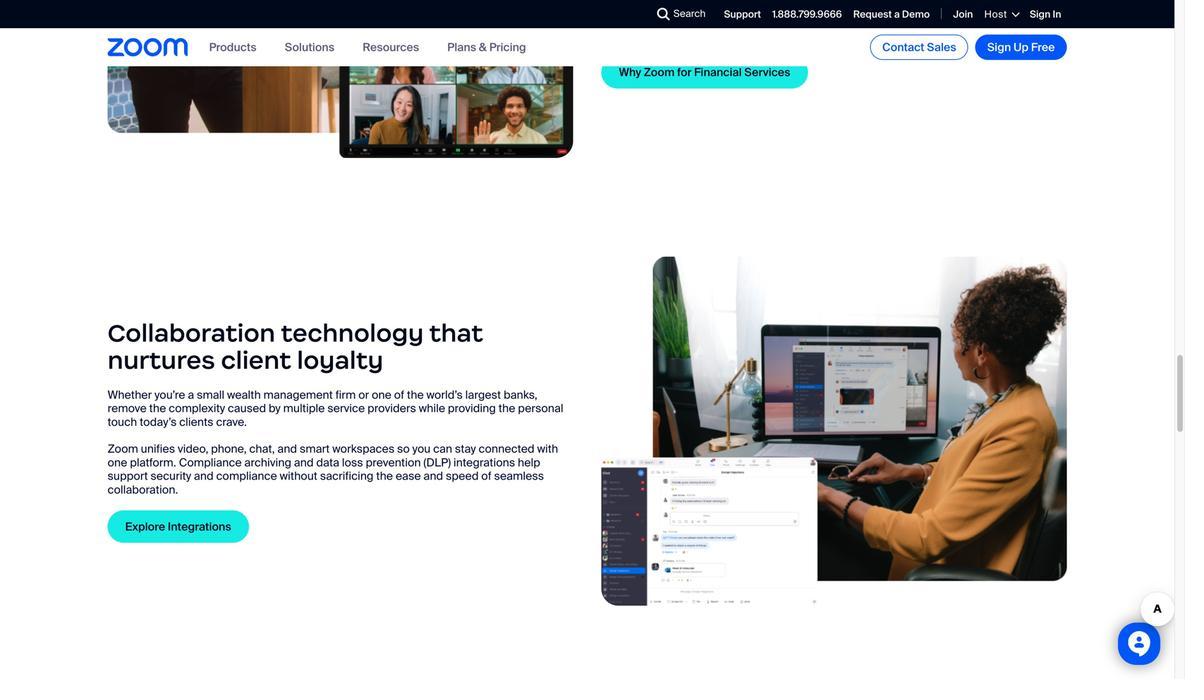 Task type: locate. For each thing, give the bounding box(es) containing it.
resources button
[[363, 40, 419, 55]]

by inside whether you're a small wealth management firm or one of the world's largest banks, remove the complexity caused by multiple service providers while providing the personal touch today's clients crave.
[[269, 401, 281, 416]]

1 horizontal spatial sign
[[1030, 8, 1051, 21]]

data
[[316, 455, 340, 470]]

0 horizontal spatial one
[[108, 455, 127, 470]]

help
[[518, 455, 541, 470]]

prevention
[[366, 455, 421, 470]]

a left demo
[[895, 8, 900, 21]]

0 horizontal spatial zoom
[[108, 442, 138, 457]]

sign left in
[[1030, 8, 1051, 21]]

banks,
[[504, 388, 538, 403]]

client left the is
[[959, 1, 987, 16]]

request
[[854, 8, 892, 21]]

1 vertical spatial one
[[108, 455, 127, 470]]

video,
[[178, 442, 208, 457]]

to right banking
[[706, 1, 716, 16]]

request a demo link
[[854, 8, 930, 21]]

to right start
[[628, 14, 638, 29]]

nurtures
[[108, 345, 215, 376]]

unifies
[[141, 442, 175, 457]]

that
[[429, 318, 484, 349]]

one inside zoom unifies video, phone, chat, and smart workspaces so you can stay connected with one platform. compliance archiving and data loss prevention (dlp) integrations help support security and compliance without sacrificing the ease and speed of seamless collaboration.
[[108, 455, 127, 470]]

the left ease
[[376, 469, 393, 484]]

small
[[197, 388, 225, 403]]

with up seamless
[[537, 442, 559, 457]]

and down search
[[695, 28, 715, 43]]

products
[[209, 40, 257, 55]]

1 vertical spatial zoom
[[108, 442, 138, 457]]

sign in
[[1030, 8, 1062, 21]]

1 vertical spatial video
[[664, 28, 693, 43]]

1 vertical spatial support
[[108, 469, 148, 484]]

host
[[985, 8, 1008, 21]]

explore integrations link
[[108, 511, 249, 543]]

1.888.799.9666 link
[[773, 8, 843, 21]]

one
[[372, 388, 392, 403], [108, 455, 127, 470]]

sign in link
[[1030, 8, 1062, 21]]

a
[[895, 8, 900, 21], [188, 388, 194, 403]]

pricing
[[490, 40, 526, 55]]

1 horizontal spatial video
[[664, 28, 693, 43]]

request a demo
[[854, 8, 930, 21]]

stay
[[455, 442, 476, 457]]

0 vertical spatial with
[[671, 14, 692, 29]]

video
[[631, 1, 660, 16], [664, 28, 693, 43]]

by inside from video banking to investor community events, provide enhanced client support from start to finish with zoom's dynamic unified communications platform, which is anchored by reliable, hd video and audio.
[[1055, 14, 1067, 29]]

0 vertical spatial client
[[959, 1, 987, 16]]

video up hd
[[631, 1, 660, 16]]

and left 'data'
[[294, 455, 314, 470]]

smart
[[300, 442, 330, 457]]

0 vertical spatial sign
[[1030, 8, 1051, 21]]

1 horizontal spatial of
[[482, 469, 492, 484]]

service
[[328, 401, 365, 416]]

1 horizontal spatial support
[[990, 1, 1030, 16]]

to
[[706, 1, 716, 16], [628, 14, 638, 29]]

zoom left for
[[644, 65, 675, 80]]

1 horizontal spatial zoom
[[644, 65, 675, 80]]

and
[[695, 28, 715, 43], [278, 442, 297, 457], [294, 455, 314, 470], [194, 469, 214, 484], [424, 469, 443, 484]]

you're
[[155, 388, 185, 403]]

0 vertical spatial video
[[631, 1, 660, 16]]

solutions
[[285, 40, 335, 55]]

the left personal
[[499, 401, 516, 416]]

reliable,
[[602, 28, 642, 43]]

clients
[[179, 415, 214, 430]]

up
[[1014, 40, 1029, 55]]

of right speed
[[482, 469, 492, 484]]

by
[[1055, 14, 1067, 29], [269, 401, 281, 416]]

0 vertical spatial support
[[990, 1, 1030, 16]]

from
[[602, 1, 629, 16]]

start
[[602, 14, 625, 29]]

or
[[359, 388, 369, 403]]

0 vertical spatial zoom
[[644, 65, 675, 80]]

demo
[[903, 8, 930, 21]]

client inside collaboration technology that nurtures client loyalty
[[221, 345, 291, 376]]

search
[[674, 7, 706, 20]]

multiple
[[283, 401, 325, 416]]

the
[[407, 388, 424, 403], [149, 401, 166, 416], [499, 401, 516, 416], [376, 469, 393, 484]]

0 horizontal spatial sign
[[988, 40, 1012, 55]]

one right the or
[[372, 388, 392, 403]]

plans & pricing link
[[448, 40, 526, 55]]

solutions button
[[285, 40, 335, 55]]

ease
[[396, 469, 421, 484]]

why zoom for financial services link
[[602, 56, 809, 89]]

with inside from video banking to investor community events, provide enhanced client support from start to finish with zoom's dynamic unified communications platform, which is anchored by reliable, hd video and audio.
[[671, 14, 692, 29]]

largest
[[466, 388, 501, 403]]

by right caused
[[269, 401, 281, 416]]

0 vertical spatial of
[[394, 388, 405, 403]]

client
[[959, 1, 987, 16], [221, 345, 291, 376]]

of right the or
[[394, 388, 405, 403]]

1 vertical spatial a
[[188, 388, 194, 403]]

integrations
[[168, 520, 231, 535]]

with right finish
[[671, 14, 692, 29]]

of inside zoom unifies video, phone, chat, and smart workspaces so you can stay connected with one platform. compliance archiving and data loss prevention (dlp) integrations help support security and compliance without sacrificing the ease and speed of seamless collaboration.
[[482, 469, 492, 484]]

0 horizontal spatial client
[[221, 345, 291, 376]]

1 horizontal spatial by
[[1055, 14, 1067, 29]]

and inside from video banking to investor community events, provide enhanced client support from start to finish with zoom's dynamic unified communications platform, which is anchored by reliable, hd video and audio.
[[695, 28, 715, 43]]

1 horizontal spatial one
[[372, 388, 392, 403]]

0 vertical spatial one
[[372, 388, 392, 403]]

and right ease
[[424, 469, 443, 484]]

touch
[[108, 415, 137, 430]]

audio.
[[718, 28, 749, 43]]

loyalty
[[297, 345, 384, 376]]

1 horizontal spatial client
[[959, 1, 987, 16]]

seamless
[[494, 469, 544, 484]]

sign up free
[[988, 40, 1056, 55]]

of
[[394, 388, 405, 403], [482, 469, 492, 484]]

1 vertical spatial with
[[537, 442, 559, 457]]

with inside zoom unifies video, phone, chat, and smart workspaces so you can stay connected with one platform. compliance archiving and data loss prevention (dlp) integrations help support security and compliance without sacrificing the ease and speed of seamless collaboration.
[[537, 442, 559, 457]]

search image
[[658, 8, 670, 20], [658, 8, 670, 20]]

1 vertical spatial sign
[[988, 40, 1012, 55]]

0 horizontal spatial with
[[537, 442, 559, 457]]

1 vertical spatial client
[[221, 345, 291, 376]]

one left platform.
[[108, 455, 127, 470]]

support
[[990, 1, 1030, 16], [108, 469, 148, 484]]

0 horizontal spatial by
[[269, 401, 281, 416]]

support down 'unifies'
[[108, 469, 148, 484]]

one inside whether you're a small wealth management firm or one of the world's largest banks, remove the complexity caused by multiple service providers while providing the personal touch today's clients crave.
[[372, 388, 392, 403]]

investor
[[719, 1, 760, 16]]

sign for sign in
[[1030, 8, 1051, 21]]

chat,
[[249, 442, 275, 457]]

connected
[[479, 442, 535, 457]]

why zoom for financial services
[[619, 65, 791, 80]]

contact
[[883, 40, 925, 55]]

0 vertical spatial by
[[1055, 14, 1067, 29]]

with
[[671, 14, 692, 29], [537, 442, 559, 457]]

support inside zoom unifies video, phone, chat, and smart workspaces so you can stay connected with one platform. compliance archiving and data loss prevention (dlp) integrations help support security and compliance without sacrificing the ease and speed of seamless collaboration.
[[108, 469, 148, 484]]

1 horizontal spatial a
[[895, 8, 900, 21]]

client up the wealth
[[221, 345, 291, 376]]

by up free
[[1055, 14, 1067, 29]]

a left small
[[188, 388, 194, 403]]

sign left up
[[988, 40, 1012, 55]]

zoom unifies video, phone, chat, and smart workspaces so you can stay connected with one platform. compliance archiving and data loss prevention (dlp) integrations help support security and compliance without sacrificing the ease and speed of seamless collaboration.
[[108, 442, 559, 497]]

platform.
[[130, 455, 176, 470]]

providers
[[368, 401, 416, 416]]

support inside from video banking to investor community events, provide enhanced client support from start to finish with zoom's dynamic unified communications platform, which is anchored by reliable, hd video and audio.
[[990, 1, 1030, 16]]

collaboration technology that nurtures client loyalty
[[108, 318, 484, 376]]

1 vertical spatial of
[[482, 469, 492, 484]]

sign up free link
[[976, 35, 1068, 60]]

support left from
[[990, 1, 1030, 16]]

0 horizontal spatial of
[[394, 388, 405, 403]]

1 horizontal spatial with
[[671, 14, 692, 29]]

zoom down touch on the bottom of page
[[108, 442, 138, 457]]

1 vertical spatial by
[[269, 401, 281, 416]]

0 horizontal spatial support
[[108, 469, 148, 484]]

video down search
[[664, 28, 693, 43]]

0 horizontal spatial a
[[188, 388, 194, 403]]

0 vertical spatial a
[[895, 8, 900, 21]]



Task type: vqa. For each thing, say whether or not it's contained in the screenshot.
unifies
yes



Task type: describe. For each thing, give the bounding box(es) containing it.
services
[[745, 65, 791, 80]]

0 horizontal spatial video
[[631, 1, 660, 16]]

join link
[[954, 8, 974, 21]]

the inside zoom unifies video, phone, chat, and smart workspaces so you can stay connected with one platform. compliance archiving and data loss prevention (dlp) integrations help support security and compliance without sacrificing the ease and speed of seamless collaboration.
[[376, 469, 393, 484]]

crave.
[[216, 415, 247, 430]]

wealth
[[227, 388, 261, 403]]

client inside from video banking to investor community events, provide enhanced client support from start to finish with zoom's dynamic unified communications platform, which is anchored by reliable, hd video and audio.
[[959, 1, 987, 16]]

explore integrations
[[125, 520, 231, 535]]

you
[[413, 442, 431, 457]]

communications
[[820, 14, 907, 29]]

today's
[[140, 415, 177, 430]]

explore
[[125, 520, 165, 535]]

free
[[1032, 40, 1056, 55]]

zoom inside why zoom for financial services link
[[644, 65, 675, 80]]

complexity
[[169, 401, 225, 416]]

resources
[[363, 40, 419, 55]]

zoom inside zoom unifies video, phone, chat, and smart workspaces so you can stay connected with one platform. compliance archiving and data loss prevention (dlp) integrations help support security and compliance without sacrificing the ease and speed of seamless collaboration.
[[108, 442, 138, 457]]

zoom's
[[695, 14, 733, 29]]

personal
[[518, 401, 564, 416]]

collaboration
[[108, 318, 275, 349]]

and right chat,
[[278, 442, 297, 457]]

technology
[[281, 318, 424, 349]]

without
[[280, 469, 318, 484]]

is
[[992, 14, 1000, 29]]

a inside whether you're a small wealth management firm or one of the world's largest banks, remove the complexity caused by multiple service providers while providing the personal touch today's clients crave.
[[188, 388, 194, 403]]

compliance
[[179, 455, 242, 470]]

for
[[678, 65, 692, 80]]

whether you're a small wealth management firm or one of the world's largest banks, remove the complexity caused by multiple service providers while providing the personal touch today's clients crave.
[[108, 388, 564, 430]]

from
[[1033, 1, 1057, 16]]

hd
[[645, 28, 662, 43]]

0 horizontal spatial to
[[628, 14, 638, 29]]

archiving
[[245, 455, 292, 470]]

support
[[724, 8, 762, 21]]

the left world's
[[407, 388, 424, 403]]

plans & pricing
[[448, 40, 526, 55]]

1.888.799.9666
[[773, 8, 843, 21]]

dynamic
[[736, 14, 780, 29]]

events,
[[823, 1, 860, 16]]

while
[[419, 401, 445, 416]]

banking
[[662, 1, 703, 16]]

sacrificing
[[320, 469, 374, 484]]

world's
[[427, 388, 463, 403]]

products button
[[209, 40, 257, 55]]

speed
[[446, 469, 479, 484]]

and down video,
[[194, 469, 214, 484]]

management
[[264, 388, 333, 403]]

phone,
[[211, 442, 247, 457]]

(dlp)
[[424, 455, 451, 470]]

from video banking to investor community events, provide enhanced client support from start to finish with zoom's dynamic unified communications platform, which is anchored by reliable, hd video and audio.
[[602, 1, 1067, 43]]

firm
[[336, 388, 356, 403]]

1 horizontal spatial to
[[706, 1, 716, 16]]

anchored
[[1003, 14, 1052, 29]]

contact sales link
[[871, 35, 969, 60]]

the right the remove
[[149, 401, 166, 416]]

join
[[954, 8, 974, 21]]

community
[[763, 1, 821, 16]]

which
[[959, 14, 989, 29]]

providing
[[448, 401, 496, 416]]

can
[[433, 442, 453, 457]]

workspaces
[[333, 442, 395, 457]]

unified
[[783, 14, 818, 29]]

enhanced
[[904, 1, 957, 16]]

loss
[[342, 455, 363, 470]]

woman working on a computer image
[[602, 257, 1068, 606]]

caused
[[228, 401, 266, 416]]

&
[[479, 40, 487, 55]]

zoom logo image
[[108, 38, 188, 56]]

support link
[[724, 8, 762, 21]]

sales
[[928, 40, 957, 55]]

sign for sign up free
[[988, 40, 1012, 55]]

security
[[151, 469, 191, 484]]

in
[[1053, 8, 1062, 21]]

host button
[[985, 8, 1019, 21]]

contact sales
[[883, 40, 957, 55]]

of inside whether you're a small wealth management firm or one of the world's largest banks, remove the complexity caused by multiple service providers while providing the personal touch today's clients crave.
[[394, 388, 405, 403]]

so
[[397, 442, 410, 457]]

financial
[[695, 65, 742, 80]]

collaboration.
[[108, 483, 178, 497]]

whether
[[108, 388, 152, 403]]

integrations
[[454, 455, 515, 470]]

plans
[[448, 40, 477, 55]]



